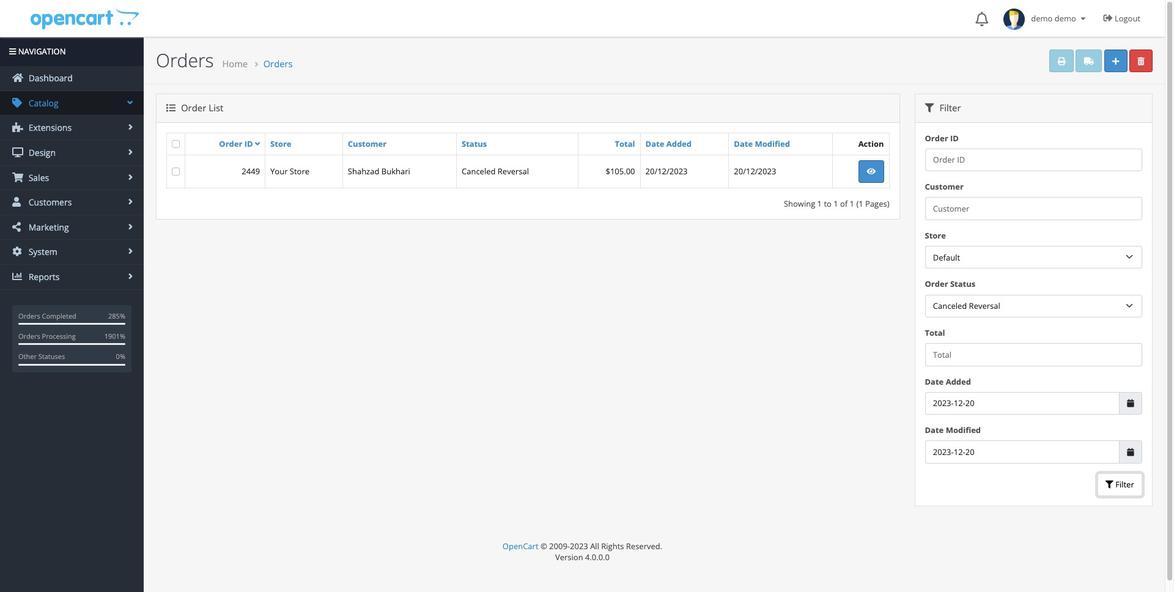 Task type: describe. For each thing, give the bounding box(es) containing it.
statuses
[[38, 352, 65, 361]]

1 vertical spatial total
[[926, 327, 946, 338]]

design
[[26, 147, 56, 158]]

your store
[[271, 166, 310, 177]]

Date Modified text field
[[926, 441, 1120, 464]]

canceled reversal
[[462, 166, 529, 177]]

opencart link
[[503, 541, 539, 552]]

0 vertical spatial added
[[667, 138, 692, 149]]

home link
[[222, 58, 248, 70]]

reports link
[[0, 265, 144, 289]]

calendar image for date modified
[[1128, 448, 1135, 456]]

sales link
[[0, 166, 144, 190]]

home image
[[12, 73, 23, 83]]

1 horizontal spatial id
[[951, 133, 959, 144]]

0 vertical spatial store
[[271, 138, 292, 149]]

list image
[[166, 104, 176, 113]]

total link
[[615, 138, 635, 149]]

puzzle piece image
[[12, 123, 23, 132]]

bukhari
[[382, 166, 410, 177]]

order status
[[926, 279, 976, 290]]

1 horizontal spatial order id
[[926, 133, 959, 144]]

marketing
[[26, 221, 69, 233]]

desktop image
[[12, 147, 23, 157]]

extensions
[[26, 122, 72, 134]]

caret down image
[[1079, 15, 1089, 23]]

other statuses
[[18, 352, 65, 361]]

sign out alt image
[[1104, 13, 1113, 23]]

opencart © 2009-2023 all rights reserved. version 4.0.0.0
[[503, 541, 663, 563]]

1 demo from the left
[[1032, 13, 1053, 24]]

catalog
[[26, 97, 58, 109]]

list
[[209, 102, 224, 114]]

opencart
[[503, 541, 539, 552]]

customer link
[[348, 138, 387, 149]]

bell image
[[976, 12, 989, 26]]

tag image
[[12, 98, 23, 108]]

your
[[271, 166, 288, 177]]

demo demo image
[[1004, 9, 1026, 30]]

customers link
[[0, 190, 144, 215]]

0 horizontal spatial status
[[462, 138, 487, 149]]

0 horizontal spatial id
[[245, 138, 253, 149]]

of
[[841, 198, 848, 209]]

reversal
[[498, 166, 529, 177]]

demo demo
[[1026, 13, 1079, 24]]

©
[[541, 541, 548, 552]]

date added link
[[646, 138, 692, 149]]

add new image
[[1113, 57, 1120, 65]]

orders processing
[[18, 332, 76, 341]]

0 vertical spatial filter image
[[926, 104, 935, 113]]

0 horizontal spatial customer
[[348, 138, 387, 149]]

(1
[[857, 198, 864, 209]]

filter inside button
[[1114, 479, 1135, 490]]

dashboard link
[[0, 66, 144, 90]]

1 vertical spatial added
[[946, 376, 972, 387]]

2 demo from the left
[[1055, 13, 1077, 24]]

cog image
[[12, 247, 23, 257]]

2023
[[570, 541, 589, 552]]

all
[[591, 541, 600, 552]]

0 horizontal spatial modified
[[755, 138, 791, 149]]

Date Added text field
[[926, 392, 1120, 415]]

1 vertical spatial date modified
[[926, 425, 982, 436]]

reports
[[26, 271, 60, 283]]

user image
[[12, 197, 23, 207]]

shahzad bukhari
[[348, 166, 410, 177]]

Total text field
[[926, 343, 1143, 366]]

version
[[556, 552, 584, 563]]

0 vertical spatial total
[[615, 138, 635, 149]]

catalog link
[[0, 91, 144, 115]]

sales
[[26, 172, 49, 183]]



Task type: vqa. For each thing, say whether or not it's contained in the screenshot.
5th Edit icon
no



Task type: locate. For each thing, give the bounding box(es) containing it.
logout
[[1115, 13, 1141, 24]]

0 horizontal spatial total
[[615, 138, 635, 149]]

1 horizontal spatial demo
[[1055, 13, 1077, 24]]

orders for orders link
[[264, 58, 293, 70]]

1 vertical spatial calendar image
[[1128, 448, 1135, 456]]

share alt image
[[12, 222, 23, 232]]

customers
[[26, 197, 72, 208]]

action
[[859, 138, 885, 149]]

1 horizontal spatial customer
[[926, 181, 964, 192]]

1 horizontal spatial 20/12/2023
[[734, 166, 777, 177]]

pages)
[[866, 198, 890, 209]]

date
[[646, 138, 665, 149], [734, 138, 753, 149], [926, 376, 944, 387], [926, 425, 944, 436]]

0 horizontal spatial date added
[[646, 138, 692, 149]]

0 vertical spatial modified
[[755, 138, 791, 149]]

reserved.
[[626, 541, 663, 552]]

0 horizontal spatial demo
[[1032, 13, 1053, 24]]

1 horizontal spatial status
[[951, 279, 976, 290]]

demo left caret down image
[[1055, 13, 1077, 24]]

to
[[824, 198, 832, 209]]

customer
[[348, 138, 387, 149], [926, 181, 964, 192]]

total down order status
[[926, 327, 946, 338]]

2009-
[[550, 541, 570, 552]]

processing
[[42, 332, 76, 341]]

0 vertical spatial date added
[[646, 138, 692, 149]]

bars image
[[9, 48, 16, 56]]

0 vertical spatial calendar image
[[1128, 400, 1135, 407]]

1
[[818, 198, 822, 209], [834, 198, 839, 209], [850, 198, 855, 209]]

store up order status
[[926, 230, 947, 241]]

0 vertical spatial status
[[462, 138, 487, 149]]

1 vertical spatial status
[[951, 279, 976, 290]]

1 vertical spatial customer
[[926, 181, 964, 192]]

store right your
[[290, 166, 310, 177]]

3 1 from the left
[[850, 198, 855, 209]]

$105.00
[[606, 166, 635, 177]]

shopping cart image
[[12, 172, 23, 182]]

1 left (1
[[850, 198, 855, 209]]

orders completed
[[18, 311, 76, 320]]

home
[[222, 58, 248, 70]]

logout link
[[1095, 0, 1153, 37]]

1 horizontal spatial total
[[926, 327, 946, 338]]

orders up list icon
[[156, 48, 214, 73]]

1 horizontal spatial date modified
[[926, 425, 982, 436]]

calendar image
[[1128, 400, 1135, 407], [1128, 448, 1135, 456]]

filter
[[938, 102, 962, 114], [1114, 479, 1135, 490]]

completed
[[42, 311, 76, 320]]

shahzad
[[348, 166, 380, 177]]

2 vertical spatial store
[[926, 230, 947, 241]]

status link
[[462, 138, 487, 149]]

4.0.0.0
[[586, 552, 610, 563]]

20/12/2023 down date added link
[[646, 166, 688, 177]]

orders right the home 'link'
[[264, 58, 293, 70]]

0 vertical spatial date modified
[[734, 138, 791, 149]]

chart bar image
[[12, 272, 23, 281]]

id
[[951, 133, 959, 144], [245, 138, 253, 149]]

0 horizontal spatial added
[[667, 138, 692, 149]]

0 horizontal spatial filter image
[[926, 104, 935, 113]]

showing
[[784, 198, 816, 209]]

added
[[667, 138, 692, 149], [946, 376, 972, 387]]

other
[[18, 352, 37, 361]]

calendar image for date added
[[1128, 400, 1135, 407]]

1 horizontal spatial date added
[[926, 376, 972, 387]]

20/12/2023 down date modified link
[[734, 166, 777, 177]]

1 vertical spatial store
[[290, 166, 310, 177]]

1 vertical spatial filter image
[[1106, 481, 1114, 489]]

1 left to
[[818, 198, 822, 209]]

orders
[[156, 48, 214, 73], [264, 58, 293, 70], [18, 311, 40, 320], [18, 332, 40, 341]]

store up your
[[271, 138, 292, 149]]

date added
[[646, 138, 692, 149], [926, 376, 972, 387]]

demo demo link
[[998, 0, 1095, 37]]

delete image
[[1138, 57, 1145, 65]]

order id link
[[219, 138, 260, 149]]

0 vertical spatial filter
[[938, 102, 962, 114]]

order
[[181, 102, 206, 114], [926, 133, 949, 144], [219, 138, 243, 149], [926, 279, 949, 290]]

20/12/2023
[[646, 166, 688, 177], [734, 166, 777, 177]]

0 horizontal spatial date modified
[[734, 138, 791, 149]]

1 horizontal spatial added
[[946, 376, 972, 387]]

1 horizontal spatial modified
[[946, 425, 982, 436]]

order list
[[179, 102, 224, 114]]

2 20/12/2023 from the left
[[734, 166, 777, 177]]

demo
[[1032, 13, 1053, 24], [1055, 13, 1077, 24]]

modified
[[755, 138, 791, 149], [946, 425, 982, 436]]

1 horizontal spatial filter
[[1114, 479, 1135, 490]]

0 horizontal spatial 1
[[818, 198, 822, 209]]

order id
[[926, 133, 959, 144], [219, 138, 253, 149]]

total up the $105.00
[[615, 138, 635, 149]]

1 calendar image from the top
[[1128, 400, 1135, 407]]

status
[[462, 138, 487, 149], [951, 279, 976, 290]]

rights
[[602, 541, 624, 552]]

opencart image
[[29, 7, 139, 30]]

filter image
[[926, 104, 935, 113], [1106, 481, 1114, 489]]

filter image inside button
[[1106, 481, 1114, 489]]

0%
[[116, 352, 125, 361]]

None checkbox
[[172, 140, 180, 148], [172, 168, 180, 176], [172, 140, 180, 148], [172, 168, 180, 176]]

total
[[615, 138, 635, 149], [926, 327, 946, 338]]

1 vertical spatial filter
[[1114, 479, 1135, 490]]

extensions link
[[0, 116, 144, 140]]

orders for orders completed
[[18, 311, 40, 320]]

orders up the 'other'
[[18, 332, 40, 341]]

0 vertical spatial customer
[[348, 138, 387, 149]]

285%
[[108, 311, 125, 320]]

Customer text field
[[926, 197, 1143, 220]]

1 horizontal spatial 1
[[834, 198, 839, 209]]

1 left of
[[834, 198, 839, 209]]

orders up orders processing
[[18, 311, 40, 320]]

system link
[[0, 240, 144, 264]]

design link
[[0, 141, 144, 165]]

filter button
[[1098, 473, 1143, 496]]

store
[[271, 138, 292, 149], [290, 166, 310, 177], [926, 230, 947, 241]]

marketing link
[[0, 215, 144, 239]]

0 horizontal spatial 20/12/2023
[[646, 166, 688, 177]]

orders link
[[264, 58, 293, 70]]

orders for orders processing
[[18, 332, 40, 341]]

showing 1 to 1 of 1 (1 pages)
[[784, 198, 890, 209]]

2 calendar image from the top
[[1128, 448, 1135, 456]]

view image
[[867, 168, 876, 176]]

Order ID text field
[[926, 149, 1143, 171]]

2449
[[242, 166, 260, 177]]

1 1 from the left
[[818, 198, 822, 209]]

0 horizontal spatial filter
[[938, 102, 962, 114]]

date modified link
[[734, 138, 791, 149]]

2 1 from the left
[[834, 198, 839, 209]]

1901%
[[104, 332, 125, 341]]

canceled
[[462, 166, 496, 177]]

2 horizontal spatial 1
[[850, 198, 855, 209]]

0 horizontal spatial order id
[[219, 138, 253, 149]]

store link
[[271, 138, 292, 149]]

navigation
[[16, 46, 66, 57]]

1 20/12/2023 from the left
[[646, 166, 688, 177]]

1 vertical spatial modified
[[946, 425, 982, 436]]

date modified
[[734, 138, 791, 149], [926, 425, 982, 436]]

1 vertical spatial date added
[[926, 376, 972, 387]]

dashboard
[[26, 72, 73, 84]]

demo right demo demo icon
[[1032, 13, 1053, 24]]

1 horizontal spatial filter image
[[1106, 481, 1114, 489]]

system
[[26, 246, 57, 258]]



